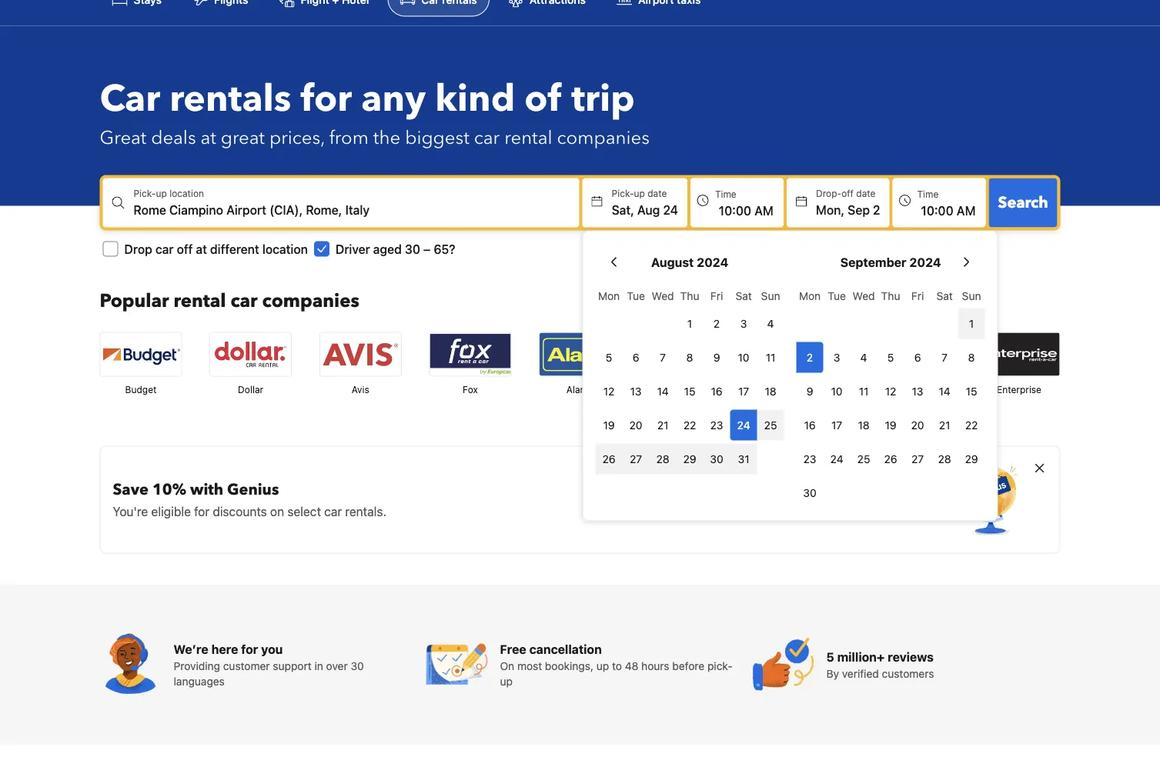 Task type: vqa. For each thing, say whether or not it's contained in the screenshot.


Task type: locate. For each thing, give the bounding box(es) containing it.
1 26 from the left
[[602, 453, 616, 465]]

30 left 31
[[710, 453, 724, 465]]

for inside we're here for you providing customer support in over 30 languages
[[241, 642, 258, 657]]

rentals
[[170, 73, 291, 124]]

2 2024 from the left
[[910, 255, 941, 269]]

0 horizontal spatial 16
[[711, 385, 723, 397]]

48
[[625, 660, 639, 672]]

4 for '4 august 2024' checkbox
[[767, 317, 774, 330]]

6 inside 6 september 2024 checkbox
[[914, 351, 921, 364]]

2 27 from the left
[[912, 453, 924, 465]]

24 inside 24 september 2024 option
[[830, 453, 843, 465]]

0 vertical spatial 24
[[663, 202, 678, 217]]

1 vertical spatial 9
[[807, 385, 813, 397]]

fri for august
[[711, 289, 723, 302]]

date up 'sep'
[[856, 188, 876, 199]]

0 horizontal spatial 4
[[767, 317, 774, 330]]

tue up 6 august 2024 checkbox
[[627, 289, 645, 302]]

wed
[[652, 289, 674, 302], [853, 289, 875, 302]]

0 horizontal spatial 17
[[738, 385, 749, 397]]

1 horizontal spatial 3
[[834, 351, 840, 364]]

25 August 2024 checkbox
[[757, 410, 784, 441]]

5 up by
[[826, 650, 834, 664]]

2 22 from the left
[[965, 419, 978, 431]]

1 horizontal spatial tue
[[828, 289, 846, 302]]

1 horizontal spatial 13
[[912, 385, 924, 397]]

28 September 2024 checkbox
[[931, 444, 958, 474]]

off inside drop-off date mon, sep 2
[[842, 188, 854, 199]]

16 for 16 checkbox
[[711, 385, 723, 397]]

11 August 2024 checkbox
[[757, 342, 784, 373]]

27
[[630, 453, 642, 465], [912, 453, 924, 465]]

thrifty logo image
[[650, 333, 730, 376]]

biggest
[[405, 125, 469, 151]]

11 inside 11 checkbox
[[766, 351, 776, 364]]

1 sat from the left
[[736, 289, 752, 302]]

1 sun from the left
[[761, 289, 780, 302]]

–
[[423, 242, 431, 256]]

budget
[[125, 384, 157, 395]]

0 horizontal spatial 10
[[738, 351, 750, 364]]

3 right 2 option
[[834, 351, 840, 364]]

7
[[660, 351, 666, 364], [942, 351, 948, 364]]

5
[[606, 351, 612, 364], [888, 351, 894, 364], [826, 650, 834, 664]]

20 left '21 august 2024' checkbox
[[629, 419, 643, 431]]

at inside car rentals for any kind of trip great deals at great prices, from the biggest car rental companies
[[201, 125, 216, 151]]

30
[[405, 242, 420, 256], [710, 453, 724, 465], [803, 486, 817, 499], [351, 660, 364, 672]]

2 horizontal spatial 5
[[888, 351, 894, 364]]

deals
[[151, 125, 196, 151]]

1 horizontal spatial 10
[[831, 385, 843, 397]]

1 inside checkbox
[[687, 317, 692, 330]]

0 horizontal spatial off
[[177, 242, 193, 256]]

12 inside 'option'
[[885, 385, 896, 397]]

23 left 24 september 2024 option
[[803, 453, 817, 465]]

2 inside drop-off date mon, sep 2
[[873, 202, 880, 217]]

1 8 from the left
[[687, 351, 693, 364]]

1 horizontal spatial 2024
[[910, 255, 941, 269]]

1 28 from the left
[[656, 453, 670, 465]]

28 inside checkbox
[[656, 453, 670, 465]]

0 horizontal spatial companies
[[262, 289, 359, 314]]

tue for august
[[627, 289, 645, 302]]

13 for 13 september 2024 checkbox
[[912, 385, 924, 397]]

14 September 2024 checkbox
[[931, 376, 958, 407]]

26 cell
[[596, 441, 623, 474]]

1 vertical spatial 16
[[804, 419, 816, 431]]

1 27 from the left
[[630, 453, 642, 465]]

tue
[[627, 289, 645, 302], [828, 289, 846, 302]]

0 vertical spatial 2
[[873, 202, 880, 217]]

1 horizontal spatial mon tue wed thu
[[799, 289, 900, 302]]

1 1 from the left
[[687, 317, 692, 330]]

29 September 2024 checkbox
[[958, 444, 985, 474]]

7 for 7 september 2024 option
[[942, 351, 948, 364]]

pick-
[[708, 660, 733, 672]]

3 September 2024 checkbox
[[823, 342, 850, 373]]

thu
[[680, 289, 699, 302], [881, 289, 900, 302]]

1
[[687, 317, 692, 330], [969, 317, 974, 330]]

16 right "15 august 2024" checkbox
[[711, 385, 723, 397]]

drop
[[124, 242, 152, 256]]

mon tue wed thu down september
[[799, 289, 900, 302]]

1 6 from the left
[[633, 351, 639, 364]]

21 inside option
[[939, 419, 950, 431]]

30 inside we're here for you providing customer support in over 30 languages
[[351, 660, 364, 672]]

1 mon from the left
[[598, 289, 620, 302]]

2 7 from the left
[[942, 351, 948, 364]]

23 August 2024 checkbox
[[703, 410, 730, 441]]

1 horizontal spatial 8
[[968, 351, 975, 364]]

pick- for pick-up location
[[134, 188, 156, 199]]

12
[[603, 385, 615, 397], [885, 385, 896, 397]]

for up from
[[301, 73, 352, 124]]

8 for 8 august 2024 option
[[687, 351, 693, 364]]

mon tue wed thu for september
[[799, 289, 900, 302]]

free
[[500, 642, 526, 657]]

10 inside checkbox
[[738, 351, 750, 364]]

date inside drop-off date mon, sep 2
[[856, 188, 876, 199]]

2 date from the left
[[856, 188, 876, 199]]

1 22 from the left
[[684, 419, 696, 431]]

2 fri from the left
[[911, 289, 924, 302]]

to
[[612, 660, 622, 672]]

28 right 27 checkbox
[[656, 453, 670, 465]]

mon tue wed thu for august
[[598, 289, 699, 302]]

1 mon tue wed thu from the left
[[598, 289, 699, 302]]

2 28 from the left
[[938, 453, 951, 465]]

1 horizontal spatial off
[[842, 188, 854, 199]]

10 August 2024 checkbox
[[730, 342, 757, 373]]

car right drop
[[155, 242, 174, 256]]

1 horizontal spatial 7
[[942, 351, 948, 364]]

6 August 2024 checkbox
[[623, 342, 649, 373]]

15 for "15 august 2024" checkbox
[[684, 385, 696, 397]]

22 inside option
[[965, 419, 978, 431]]

fri up 2 august 2024 checkbox
[[711, 289, 723, 302]]

8
[[687, 351, 693, 364], [968, 351, 975, 364]]

at left great
[[201, 125, 216, 151]]

2 sat from the left
[[937, 289, 953, 302]]

2 vertical spatial 2
[[807, 351, 813, 364]]

1 horizontal spatial 26
[[884, 453, 897, 465]]

10 left 11 checkbox
[[738, 351, 750, 364]]

for inside car rentals for any kind of trip great deals at great prices, from the biggest car rental companies
[[301, 73, 352, 124]]

0 horizontal spatial 24
[[663, 202, 678, 217]]

8 inside option
[[687, 351, 693, 364]]

dollar
[[238, 384, 263, 395]]

2 vertical spatial for
[[241, 642, 258, 657]]

21 August 2024 checkbox
[[649, 410, 676, 441]]

1 left 2 august 2024 checkbox
[[687, 317, 692, 330]]

31 August 2024 checkbox
[[730, 444, 757, 474]]

16 inside "option"
[[804, 419, 816, 431]]

3
[[740, 317, 747, 330], [834, 351, 840, 364]]

sat up 3 option
[[736, 289, 752, 302]]

for up customer
[[241, 642, 258, 657]]

2 horizontal spatial 24
[[830, 453, 843, 465]]

26 inside checkbox
[[884, 453, 897, 465]]

0 horizontal spatial fri
[[711, 289, 723, 302]]

24 cell
[[730, 407, 757, 441]]

thu for august
[[680, 289, 699, 302]]

0 horizontal spatial 18
[[765, 385, 777, 397]]

25 for 25 option
[[857, 453, 870, 465]]

14 for the 14 option
[[939, 385, 951, 397]]

27 right 26 august 2024 option
[[630, 453, 642, 465]]

companies down driver
[[262, 289, 359, 314]]

sat
[[736, 289, 752, 302], [937, 289, 953, 302]]

0 horizontal spatial 22
[[684, 419, 696, 431]]

1 vertical spatial 11
[[859, 385, 869, 397]]

25 right 24 september 2024 option
[[857, 453, 870, 465]]

5 left 6 august 2024 checkbox
[[606, 351, 612, 364]]

0 horizontal spatial 1
[[687, 317, 692, 330]]

1 horizontal spatial for
[[241, 642, 258, 657]]

1 horizontal spatial 14
[[939, 385, 951, 397]]

4 inside option
[[860, 351, 867, 364]]

grid for august
[[596, 280, 784, 474]]

1 horizontal spatial date
[[856, 188, 876, 199]]

1 19 from the left
[[603, 419, 615, 431]]

10 September 2024 checkbox
[[823, 376, 850, 407]]

mon tue wed thu down august
[[598, 289, 699, 302]]

1 horizontal spatial pick-
[[612, 188, 634, 199]]

6 left 7 option
[[633, 351, 639, 364]]

11 for 11 september 2024 checkbox
[[859, 385, 869, 397]]

20
[[629, 419, 643, 431], [911, 419, 924, 431]]

1 15 from the left
[[684, 385, 696, 397]]

30 left –
[[405, 242, 420, 256]]

3 inside option
[[740, 317, 747, 330]]

0 vertical spatial 25
[[764, 419, 777, 431]]

date inside pick-up date sat, aug 24
[[648, 188, 667, 199]]

1 7 from the left
[[660, 351, 666, 364]]

1 horizontal spatial 21
[[939, 419, 950, 431]]

1 horizontal spatial mon
[[799, 289, 821, 302]]

0 vertical spatial 23
[[710, 419, 723, 431]]

before
[[672, 660, 705, 672]]

over
[[326, 660, 348, 672]]

2 13 from the left
[[912, 385, 924, 397]]

26 inside option
[[602, 453, 616, 465]]

1 21 from the left
[[657, 419, 669, 431]]

7 right 6 august 2024 checkbox
[[660, 351, 666, 364]]

2 21 from the left
[[939, 419, 950, 431]]

mon up the 5 option
[[598, 289, 620, 302]]

27 right 26 checkbox at the bottom of the page
[[912, 453, 924, 465]]

4
[[767, 317, 774, 330], [860, 351, 867, 364]]

off up 'sep'
[[842, 188, 854, 199]]

3 right 2 august 2024 checkbox
[[740, 317, 747, 330]]

13 inside "option"
[[630, 385, 642, 397]]

21 right 20 checkbox
[[939, 419, 950, 431]]

13 for 13 august 2024 "option"
[[630, 385, 642, 397]]

15 right the 14 option
[[966, 385, 977, 397]]

25 inside 25 option
[[857, 453, 870, 465]]

17 inside option
[[738, 385, 749, 397]]

12 September 2024 checkbox
[[877, 376, 904, 407]]

mon up sixt logo
[[799, 289, 821, 302]]

wed down august
[[652, 289, 674, 302]]

26
[[602, 453, 616, 465], [884, 453, 897, 465]]

17
[[738, 385, 749, 397], [831, 419, 842, 431]]

19 inside option
[[603, 419, 615, 431]]

hours
[[641, 660, 669, 672]]

23 right 22 checkbox
[[710, 419, 723, 431]]

1 vertical spatial at
[[196, 242, 207, 256]]

1 horizontal spatial wed
[[853, 289, 875, 302]]

2 mon from the left
[[799, 289, 821, 302]]

18 September 2024 checkbox
[[850, 410, 877, 441]]

0 horizontal spatial 19
[[603, 419, 615, 431]]

0 horizontal spatial 21
[[657, 419, 669, 431]]

1 horizontal spatial 4
[[860, 351, 867, 364]]

rental down drop car off at different location
[[174, 289, 226, 314]]

3 for 3 option
[[740, 317, 747, 330]]

2 inside checkbox
[[714, 317, 720, 330]]

0 horizontal spatial 26
[[602, 453, 616, 465]]

0 horizontal spatial 27
[[630, 453, 642, 465]]

24
[[663, 202, 678, 217], [737, 419, 750, 431], [830, 453, 843, 465]]

search button
[[989, 178, 1057, 227]]

19 left "20" "option"
[[603, 419, 615, 431]]

sat up 7 september 2024 option
[[937, 289, 953, 302]]

1 horizontal spatial 2
[[807, 351, 813, 364]]

mon tue wed thu
[[598, 289, 699, 302], [799, 289, 900, 302]]

14 inside option
[[939, 385, 951, 397]]

0 vertical spatial companies
[[557, 125, 650, 151]]

2 wed from the left
[[853, 289, 875, 302]]

any
[[361, 73, 426, 124]]

2 19 from the left
[[885, 419, 897, 431]]

22 for 22 checkbox
[[684, 419, 696, 431]]

4 inside checkbox
[[767, 317, 774, 330]]

28 inside option
[[938, 453, 951, 465]]

3 inside option
[[834, 351, 840, 364]]

22
[[684, 419, 696, 431], [965, 419, 978, 431]]

1 pick- from the left
[[134, 188, 156, 199]]

1 horizontal spatial 20
[[911, 419, 924, 431]]

2 mon tue wed thu from the left
[[799, 289, 900, 302]]

30 September 2024 checkbox
[[797, 478, 823, 508]]

21 right "20" "option"
[[657, 419, 669, 431]]

in
[[315, 660, 323, 672]]

with
[[190, 479, 223, 500]]

0 horizontal spatial rental
[[174, 289, 226, 314]]

location right different
[[262, 242, 308, 256]]

1 August 2024 checkbox
[[676, 308, 703, 339]]

0 horizontal spatial 13
[[630, 385, 642, 397]]

0 horizontal spatial 20
[[629, 419, 643, 431]]

1 horizontal spatial 9
[[807, 385, 813, 397]]

1 horizontal spatial 16
[[804, 419, 816, 431]]

19 for 19 option
[[603, 419, 615, 431]]

sixt logo image
[[759, 333, 840, 376]]

2 right 'sep'
[[873, 202, 880, 217]]

13 inside checkbox
[[912, 385, 924, 397]]

companies
[[557, 125, 650, 151], [262, 289, 359, 314]]

11 for 11 checkbox
[[766, 351, 776, 364]]

18 for 18 august 2024 option
[[765, 385, 777, 397]]

23 September 2024 checkbox
[[797, 444, 823, 474]]

1 14 from the left
[[657, 385, 669, 397]]

17 for the 17 september 2024 checkbox
[[831, 419, 842, 431]]

14 right 13 august 2024 "option"
[[657, 385, 669, 397]]

4 left "5 september 2024" checkbox
[[860, 351, 867, 364]]

10 inside option
[[831, 385, 843, 397]]

date up aug
[[648, 188, 667, 199]]

dollar logo image
[[210, 333, 291, 376]]

5 August 2024 checkbox
[[596, 342, 623, 373]]

sun up '4 august 2024' checkbox
[[761, 289, 780, 302]]

thu for september
[[881, 289, 900, 302]]

trip
[[571, 73, 635, 124]]

16 left the 17 september 2024 checkbox
[[804, 419, 816, 431]]

7 August 2024 checkbox
[[649, 342, 676, 373]]

2 right 1 checkbox
[[714, 317, 720, 330]]

18 for "18 september 2024" checkbox
[[858, 419, 870, 431]]

by
[[826, 667, 839, 680]]

1 fri from the left
[[711, 289, 723, 302]]

0 vertical spatial 16
[[711, 385, 723, 397]]

6 left 7 september 2024 option
[[914, 351, 921, 364]]

25 for 25 checkbox
[[764, 419, 777, 431]]

16 August 2024 checkbox
[[703, 376, 730, 407]]

0 vertical spatial 11
[[766, 351, 776, 364]]

2 6 from the left
[[914, 351, 921, 364]]

22 right "21 september 2024" option
[[965, 419, 978, 431]]

1 horizontal spatial sun
[[962, 289, 981, 302]]

1 horizontal spatial 12
[[885, 385, 896, 397]]

most
[[517, 660, 542, 672]]

21 September 2024 checkbox
[[931, 410, 958, 441]]

2
[[873, 202, 880, 217], [714, 317, 720, 330], [807, 351, 813, 364]]

1 grid from the left
[[596, 280, 784, 474]]

14 inside 14 checkbox
[[657, 385, 669, 397]]

10
[[738, 351, 750, 364], [831, 385, 843, 397]]

pick-
[[134, 188, 156, 199], [612, 188, 634, 199]]

sun up 1 cell
[[962, 289, 981, 302]]

22 inside checkbox
[[684, 419, 696, 431]]

0 horizontal spatial 14
[[657, 385, 669, 397]]

4 right 3 option
[[767, 317, 774, 330]]

1 horizontal spatial 24
[[737, 419, 750, 431]]

5 for the 5 option
[[606, 351, 612, 364]]

18
[[765, 385, 777, 397], [858, 419, 870, 431]]

1 horizontal spatial fri
[[911, 289, 924, 302]]

2 horizontal spatial 2
[[873, 202, 880, 217]]

11
[[766, 351, 776, 364], [859, 385, 869, 397]]

2 tue from the left
[[828, 289, 846, 302]]

18 inside option
[[765, 385, 777, 397]]

1 vertical spatial companies
[[262, 289, 359, 314]]

for for here
[[241, 642, 258, 657]]

1 12 from the left
[[603, 385, 615, 397]]

2 September 2024 checkbox
[[797, 342, 823, 373]]

0 horizontal spatial for
[[194, 504, 209, 519]]

1 horizontal spatial sat
[[937, 289, 953, 302]]

popular rental car companies
[[100, 289, 359, 314]]

car right select
[[324, 504, 342, 519]]

0 vertical spatial 9
[[713, 351, 720, 364]]

8 left the 9 august 2024 checkbox
[[687, 351, 693, 364]]

sun for august 2024
[[761, 289, 780, 302]]

24 right aug
[[663, 202, 678, 217]]

23 inside the 23 september 2024 checkbox
[[803, 453, 817, 465]]

1 vertical spatial rental
[[174, 289, 226, 314]]

12 left 13 august 2024 "option"
[[603, 385, 615, 397]]

cancellation
[[529, 642, 602, 657]]

up up aug
[[634, 188, 645, 199]]

thu up 1 checkbox
[[680, 289, 699, 302]]

reviews
[[888, 650, 934, 664]]

1 vertical spatial for
[[194, 504, 209, 519]]

23 inside 23 checkbox
[[710, 419, 723, 431]]

1 2024 from the left
[[697, 255, 729, 269]]

0 horizontal spatial thu
[[680, 289, 699, 302]]

at
[[201, 125, 216, 151], [196, 242, 207, 256]]

16 for 16 "option"
[[804, 419, 816, 431]]

0 horizontal spatial wed
[[652, 289, 674, 302]]

2 8 from the left
[[968, 351, 975, 364]]

0 vertical spatial rental
[[504, 125, 552, 151]]

26 left 27 checkbox
[[602, 453, 616, 465]]

17 right 16 "option"
[[831, 419, 842, 431]]

1 up 8 september 2024 checkbox
[[969, 317, 974, 330]]

12 inside option
[[603, 385, 615, 397]]

19 for 19 checkbox
[[885, 419, 897, 431]]

0 horizontal spatial 5
[[606, 351, 612, 364]]

19
[[603, 419, 615, 431], [885, 419, 897, 431]]

27 for 27 checkbox
[[630, 453, 642, 465]]

2 26 from the left
[[884, 453, 897, 465]]

0 horizontal spatial 12
[[603, 385, 615, 397]]

6 inside 6 august 2024 checkbox
[[633, 351, 639, 364]]

1 vertical spatial 24
[[737, 419, 750, 431]]

grid
[[596, 280, 784, 474], [797, 280, 985, 508]]

1 horizontal spatial companies
[[557, 125, 650, 151]]

9 left 10 checkbox
[[713, 351, 720, 364]]

5 right 4 option
[[888, 351, 894, 364]]

2 thu from the left
[[881, 289, 900, 302]]

1 horizontal spatial 27
[[912, 453, 924, 465]]

9 inside option
[[807, 385, 813, 397]]

1 for 1 september 2024 option
[[969, 317, 974, 330]]

car down different
[[230, 289, 258, 314]]

sun
[[761, 289, 780, 302], [962, 289, 981, 302]]

mon
[[598, 289, 620, 302], [799, 289, 821, 302]]

10 right the 9 september 2024 option
[[831, 385, 843, 397]]

2 1 from the left
[[969, 317, 974, 330]]

31
[[738, 453, 750, 465]]

popular
[[100, 289, 169, 314]]

28 right 27 september 2024 option on the bottom right of page
[[938, 453, 951, 465]]

2024 right september
[[910, 255, 941, 269]]

7 right 6 september 2024 checkbox
[[942, 351, 948, 364]]

rental down of
[[504, 125, 552, 151]]

wed down september
[[853, 289, 875, 302]]

16
[[711, 385, 723, 397], [804, 419, 816, 431]]

0 vertical spatial 4
[[767, 317, 774, 330]]

car down kind
[[474, 125, 500, 151]]

pick- up sat,
[[612, 188, 634, 199]]

enterprise logo image
[[979, 333, 1060, 376]]

6 September 2024 checkbox
[[904, 342, 931, 373]]

0 horizontal spatial tue
[[627, 289, 645, 302]]

29
[[683, 453, 696, 465], [965, 453, 978, 465]]

1 wed from the left
[[652, 289, 674, 302]]

0 horizontal spatial 29
[[683, 453, 696, 465]]

5 inside option
[[606, 351, 612, 364]]

11 inside 11 september 2024 checkbox
[[859, 385, 869, 397]]

mon for august 2024
[[598, 289, 620, 302]]

26 right 25 option
[[884, 453, 897, 465]]

up down on
[[500, 675, 513, 688]]

sun for september 2024
[[962, 289, 981, 302]]

pick- inside pick-up date sat, aug 24
[[612, 188, 634, 199]]

2024
[[697, 255, 729, 269], [910, 255, 941, 269]]

1 vertical spatial 17
[[831, 419, 842, 431]]

24 inside 24 "checkbox"
[[737, 419, 750, 431]]

tue down september
[[828, 289, 846, 302]]

1 horizontal spatial 6
[[914, 351, 921, 364]]

25 September 2024 checkbox
[[850, 444, 877, 474]]

0 horizontal spatial sun
[[761, 289, 780, 302]]

30 right over
[[351, 660, 364, 672]]

fri down september 2024
[[911, 289, 924, 302]]

29 left 30 august 2024 checkbox in the right of the page
[[683, 453, 696, 465]]

prices,
[[269, 125, 325, 151]]

off right drop
[[177, 242, 193, 256]]

we're here for you providing customer support in over 30 languages
[[174, 642, 364, 688]]

8 right 7 september 2024 option
[[968, 351, 975, 364]]

1 horizontal spatial grid
[[797, 280, 985, 508]]

19 right "18 september 2024" checkbox
[[885, 419, 897, 431]]

17 September 2024 checkbox
[[823, 410, 850, 441]]

27 inside option
[[912, 453, 924, 465]]

19 inside checkbox
[[885, 419, 897, 431]]

1 inside option
[[969, 317, 974, 330]]

20 inside "option"
[[629, 419, 643, 431]]

21 inside checkbox
[[657, 419, 669, 431]]

date for sep
[[856, 188, 876, 199]]

16 inside checkbox
[[711, 385, 723, 397]]

11 right 10 checkbox
[[766, 351, 776, 364]]

20 inside checkbox
[[911, 419, 924, 431]]

1 13 from the left
[[630, 385, 642, 397]]

5 inside checkbox
[[888, 351, 894, 364]]

off
[[842, 188, 854, 199], [177, 242, 193, 256]]

1 vertical spatial 2
[[714, 317, 720, 330]]

0 vertical spatial 17
[[738, 385, 749, 397]]

4 August 2024 checkbox
[[757, 308, 784, 339]]

0 horizontal spatial 25
[[764, 419, 777, 431]]

25
[[764, 419, 777, 431], [857, 453, 870, 465]]

2 grid from the left
[[797, 280, 985, 508]]

29 right 28 option
[[965, 453, 978, 465]]

17 right 16 checkbox
[[738, 385, 749, 397]]

2 12 from the left
[[885, 385, 896, 397]]

0 horizontal spatial location
[[169, 188, 204, 199]]

2 pick- from the left
[[612, 188, 634, 199]]

12 for 12 'option' on the right of the page
[[885, 385, 896, 397]]

27 for 27 september 2024 option on the bottom right of page
[[912, 453, 924, 465]]

22 September 2024 checkbox
[[958, 410, 985, 441]]

10 for 10 option
[[831, 385, 843, 397]]

15 right 14 checkbox
[[684, 385, 696, 397]]

0 horizontal spatial mon tue wed thu
[[598, 289, 699, 302]]

2 20 from the left
[[911, 419, 924, 431]]

up inside pick-up date sat, aug 24
[[634, 188, 645, 199]]

1 20 from the left
[[629, 419, 643, 431]]

27 inside checkbox
[[630, 453, 642, 465]]

aged
[[373, 242, 402, 256]]

0 horizontal spatial 7
[[660, 351, 666, 364]]

5 September 2024 checkbox
[[877, 342, 904, 373]]

at left different
[[196, 242, 207, 256]]

9 inside checkbox
[[713, 351, 720, 364]]

14 right 13 september 2024 checkbox
[[939, 385, 951, 397]]

0 horizontal spatial mon
[[598, 289, 620, 302]]

2 inside option
[[807, 351, 813, 364]]

1 vertical spatial 23
[[803, 453, 817, 465]]

avis
[[352, 384, 369, 395]]

1 29 from the left
[[683, 453, 696, 465]]

2 left 3 september 2024 option
[[807, 351, 813, 364]]

15 for 15 checkbox
[[966, 385, 977, 397]]

8 for 8 september 2024 checkbox
[[968, 351, 975, 364]]

2 horizontal spatial for
[[301, 73, 352, 124]]

20 left "21 september 2024" option
[[911, 419, 924, 431]]

1 horizontal spatial 11
[[859, 385, 869, 397]]

18 inside checkbox
[[858, 419, 870, 431]]

13
[[630, 385, 642, 397], [912, 385, 924, 397]]

8 inside checkbox
[[968, 351, 975, 364]]

25 inside 25 checkbox
[[764, 419, 777, 431]]

0 horizontal spatial 11
[[766, 351, 776, 364]]

1 thu from the left
[[680, 289, 699, 302]]

2 15 from the left
[[966, 385, 977, 397]]

1 for 1 checkbox
[[687, 317, 692, 330]]

9
[[713, 351, 720, 364], [807, 385, 813, 397]]

0 vertical spatial at
[[201, 125, 216, 151]]

1 vertical spatial 25
[[857, 453, 870, 465]]

25 right 24 "checkbox"
[[764, 419, 777, 431]]

location
[[169, 188, 204, 199], [262, 242, 308, 256]]

26 for 26 august 2024 option
[[602, 453, 616, 465]]

wed for august
[[652, 289, 674, 302]]

we're
[[174, 642, 208, 657]]

up
[[156, 188, 167, 199], [634, 188, 645, 199], [596, 660, 609, 672], [500, 675, 513, 688]]

2 sun from the left
[[962, 289, 981, 302]]

13 right 12 'option' on the right of the page
[[912, 385, 924, 397]]

location down the deals
[[169, 188, 204, 199]]

you're
[[113, 504, 148, 519]]

0 horizontal spatial 8
[[687, 351, 693, 364]]

1 horizontal spatial 18
[[858, 419, 870, 431]]

18 right the 17 september 2024 checkbox
[[858, 419, 870, 431]]

2 14 from the left
[[939, 385, 951, 397]]

17 inside checkbox
[[831, 419, 842, 431]]

24 left 25 checkbox
[[737, 419, 750, 431]]

0 vertical spatial location
[[169, 188, 204, 199]]

1 horizontal spatial 19
[[885, 419, 897, 431]]

24 August 2024 checkbox
[[730, 410, 757, 441]]

1 date from the left
[[648, 188, 667, 199]]

1 tue from the left
[[627, 289, 645, 302]]

30 down the 23 september 2024 checkbox
[[803, 486, 817, 499]]

15
[[684, 385, 696, 397], [966, 385, 977, 397]]

13 right 12 option
[[630, 385, 642, 397]]

24 left 25 option
[[830, 453, 843, 465]]

18 right "17 august 2024" option
[[765, 385, 777, 397]]

pick-up location
[[134, 188, 204, 199]]

for down with on the left bottom of the page
[[194, 504, 209, 519]]



Task type: describe. For each thing, give the bounding box(es) containing it.
on
[[500, 660, 514, 672]]

bookings,
[[545, 660, 594, 672]]

13 September 2024 checkbox
[[904, 376, 931, 407]]

17 for "17 august 2024" option
[[738, 385, 749, 397]]

24 inside pick-up date sat, aug 24
[[663, 202, 678, 217]]

30 inside checkbox
[[710, 453, 724, 465]]

customers
[[882, 667, 934, 680]]

verified
[[842, 667, 879, 680]]

3 for 3 september 2024 option
[[834, 351, 840, 364]]

eligible
[[151, 504, 191, 519]]

20 for 20 checkbox
[[911, 419, 924, 431]]

car
[[100, 73, 160, 124]]

car inside save 10% with genius you're eligible for discounts on select car rentals.
[[324, 504, 342, 519]]

20 September 2024 checkbox
[[904, 410, 931, 441]]

15 August 2024 checkbox
[[676, 376, 703, 407]]

2 cell
[[797, 339, 823, 373]]

23 for the 23 september 2024 checkbox
[[803, 453, 817, 465]]

mon,
[[816, 202, 845, 217]]

26 August 2024 checkbox
[[596, 444, 623, 474]]

alamo logo image
[[540, 333, 621, 376]]

6 for 6 august 2024 checkbox
[[633, 351, 639, 364]]

12 for 12 option
[[603, 385, 615, 397]]

sat,
[[612, 202, 634, 217]]

30 cell
[[703, 441, 730, 474]]

21 for '21 august 2024' checkbox
[[657, 419, 669, 431]]

free cancellation image
[[426, 634, 488, 695]]

11 September 2024 checkbox
[[850, 376, 877, 407]]

sat for september 2024
[[937, 289, 953, 302]]

21 for "21 september 2024" option
[[939, 419, 950, 431]]

fox logo image
[[430, 333, 511, 376]]

alamo
[[567, 384, 594, 395]]

pick- for pick-up date sat, aug 24
[[612, 188, 634, 199]]

car rentals for any kind of trip great deals at great prices, from the biggest car rental companies
[[100, 73, 650, 151]]

20 for "20" "option"
[[629, 419, 643, 431]]

enterprise
[[997, 384, 1042, 395]]

select
[[287, 504, 321, 519]]

drop-
[[816, 188, 842, 199]]

2 29 from the left
[[965, 453, 978, 465]]

14 for 14 checkbox
[[657, 385, 669, 397]]

19 September 2024 checkbox
[[877, 410, 904, 441]]

avis logo image
[[320, 333, 401, 376]]

8 August 2024 checkbox
[[676, 342, 703, 373]]

27 cell
[[623, 441, 649, 474]]

sat for august 2024
[[736, 289, 752, 302]]

save
[[113, 479, 149, 500]]

13 August 2024 checkbox
[[623, 376, 649, 407]]

1 cell
[[958, 305, 985, 339]]

different
[[210, 242, 259, 256]]

driver aged 30 – 65?
[[336, 242, 455, 256]]

28 August 2024 checkbox
[[649, 444, 676, 474]]

14 August 2024 checkbox
[[649, 376, 676, 407]]

9 for the 9 august 2024 checkbox
[[713, 351, 720, 364]]

fri for september
[[911, 289, 924, 302]]

sixt
[[792, 384, 808, 395]]

28 for 28 option
[[938, 453, 951, 465]]

4 for 4 option
[[860, 351, 867, 364]]

2024 for september 2024
[[910, 255, 941, 269]]

date for aug
[[648, 188, 667, 199]]

hertz logo image
[[869, 333, 950, 376]]

5 million+ reviews by verified customers
[[826, 650, 934, 680]]

august
[[651, 255, 694, 269]]

kind
[[435, 73, 515, 124]]

we're here for you image
[[100, 634, 161, 695]]

28 for 28 checkbox
[[656, 453, 670, 465]]

9 for the 9 september 2024 option
[[807, 385, 813, 397]]

providing
[[174, 660, 220, 672]]

9 August 2024 checkbox
[[703, 342, 730, 373]]

tue for september
[[828, 289, 846, 302]]

20 August 2024 checkbox
[[623, 410, 649, 441]]

you
[[261, 642, 283, 657]]

25 cell
[[757, 407, 784, 441]]

18 August 2024 checkbox
[[757, 376, 784, 407]]

3 August 2024 checkbox
[[730, 308, 757, 339]]

drop-off date mon, sep 2
[[816, 188, 880, 217]]

5 inside 5 million+ reviews by verified customers
[[826, 650, 834, 664]]

5 for "5 september 2024" checkbox
[[888, 351, 894, 364]]

10 for 10 checkbox
[[738, 351, 750, 364]]

5 million+ reviews image
[[753, 634, 814, 695]]

for for rentals
[[301, 73, 352, 124]]

17 August 2024 checkbox
[[730, 376, 757, 407]]

7 September 2024 checkbox
[[931, 342, 958, 373]]

Pick-up location field
[[134, 200, 579, 219]]

1 vertical spatial off
[[177, 242, 193, 256]]

thrifty
[[676, 384, 704, 395]]

here
[[211, 642, 238, 657]]

2 August 2024 checkbox
[[703, 308, 730, 339]]

19 August 2024 checkbox
[[596, 410, 623, 441]]

30 August 2024 checkbox
[[703, 444, 730, 474]]

16 September 2024 checkbox
[[797, 410, 823, 441]]

2 for 2 option
[[807, 351, 813, 364]]

29 inside cell
[[683, 453, 696, 465]]

hertz
[[897, 384, 922, 395]]

12 August 2024 checkbox
[[596, 376, 623, 407]]

wed for september
[[853, 289, 875, 302]]

drop car off at different location
[[124, 242, 308, 256]]

29 August 2024 checkbox
[[676, 444, 703, 474]]

30 inside checkbox
[[803, 486, 817, 499]]

24 for 24 september 2024 option
[[830, 453, 843, 465]]

9 September 2024 checkbox
[[797, 376, 823, 407]]

29 cell
[[676, 441, 703, 474]]

4 September 2024 checkbox
[[850, 342, 877, 373]]

driver
[[336, 242, 370, 256]]

great
[[221, 125, 265, 151]]

september 2024
[[840, 255, 941, 269]]

26 for 26 checkbox at the bottom of the page
[[884, 453, 897, 465]]

of
[[524, 73, 562, 124]]

pick-up date sat, aug 24
[[612, 188, 678, 217]]

genius
[[227, 479, 279, 500]]

september
[[840, 255, 907, 269]]

for inside save 10% with genius you're eligible for discounts on select car rentals.
[[194, 504, 209, 519]]

1 vertical spatial location
[[262, 242, 308, 256]]

8 September 2024 checkbox
[[958, 342, 985, 373]]

free cancellation on most bookings, up to 48 hours before pick- up
[[500, 642, 733, 688]]

the
[[373, 125, 400, 151]]

search
[[998, 192, 1048, 213]]

august 2024
[[651, 255, 729, 269]]

customer
[[223, 660, 270, 672]]

support
[[273, 660, 312, 672]]

23 for 23 checkbox
[[710, 419, 723, 431]]

aug
[[637, 202, 660, 217]]

up left to
[[596, 660, 609, 672]]

6 for 6 september 2024 checkbox
[[914, 351, 921, 364]]

fox
[[463, 384, 478, 395]]

million+
[[837, 650, 885, 664]]

65?
[[434, 242, 455, 256]]

from
[[329, 125, 369, 151]]

22 August 2024 checkbox
[[676, 410, 703, 441]]

27 August 2024 checkbox
[[623, 444, 649, 474]]

car inside car rentals for any kind of trip great deals at great prices, from the biggest car rental companies
[[474, 125, 500, 151]]

24 September 2024 checkbox
[[823, 444, 850, 474]]

languages
[[174, 675, 225, 688]]

24 for 24 "checkbox"
[[737, 419, 750, 431]]

7 for 7 option
[[660, 351, 666, 364]]

1 September 2024 checkbox
[[958, 308, 985, 339]]

on
[[270, 504, 284, 519]]

26 September 2024 checkbox
[[877, 444, 904, 474]]

great
[[100, 125, 146, 151]]

22 for 22 september 2024 option
[[965, 419, 978, 431]]

save 10% with genius you're eligible for discounts on select car rentals.
[[113, 479, 386, 519]]

grid for september
[[797, 280, 985, 508]]

rentals.
[[345, 504, 386, 519]]

up down the deals
[[156, 188, 167, 199]]

mon for september 2024
[[799, 289, 821, 302]]

rental inside car rentals for any kind of trip great deals at great prices, from the biggest car rental companies
[[504, 125, 552, 151]]

companies inside car rentals for any kind of trip great deals at great prices, from the biggest car rental companies
[[557, 125, 650, 151]]

discounts
[[213, 504, 267, 519]]

2 for 2 august 2024 checkbox
[[714, 317, 720, 330]]

budget logo image
[[100, 333, 181, 376]]

31 cell
[[730, 441, 757, 474]]

2024 for august 2024
[[697, 255, 729, 269]]

15 September 2024 checkbox
[[958, 376, 985, 407]]

28 cell
[[649, 441, 676, 474]]

10%
[[152, 479, 186, 500]]

sep
[[848, 202, 870, 217]]

27 September 2024 checkbox
[[904, 444, 931, 474]]



